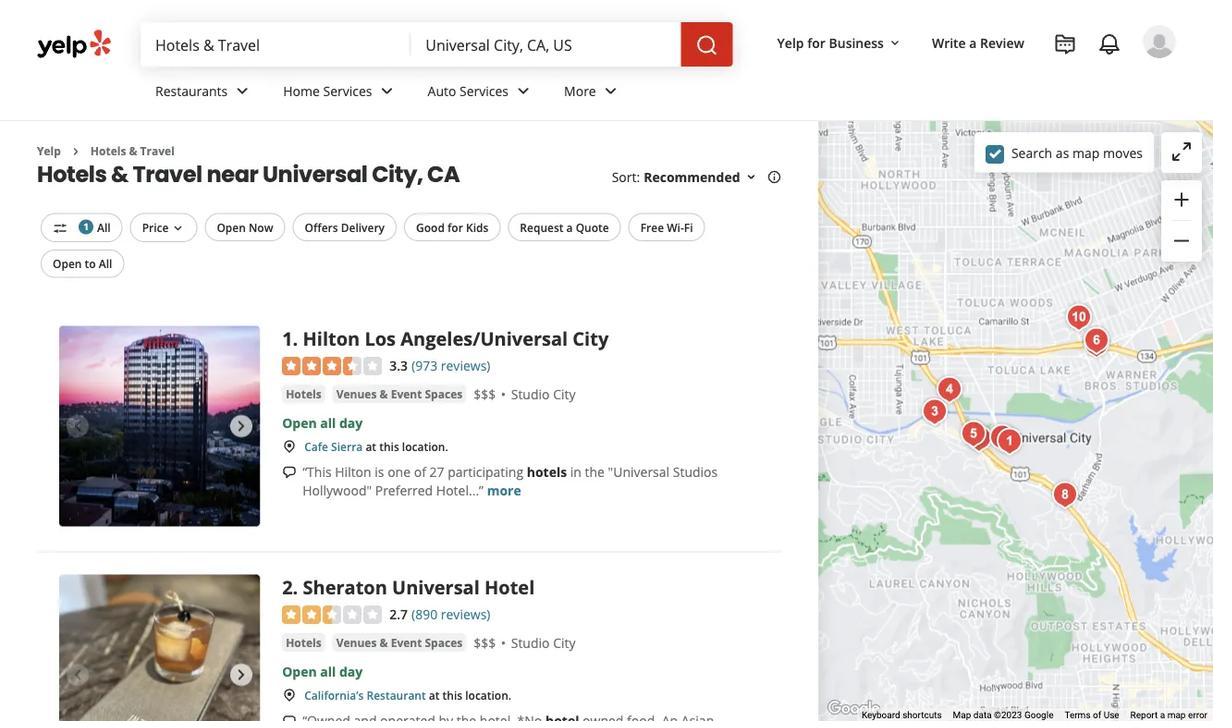Task type: describe. For each thing, give the bounding box(es) containing it.
auto services
[[428, 82, 509, 100]]

24 chevron down v2 image for home services
[[376, 80, 398, 102]]

(890
[[412, 606, 438, 623]]

use
[[1104, 710, 1120, 721]]

filters group
[[37, 213, 709, 278]]

16 speech v2 image for 2
[[282, 715, 297, 722]]

zoom in image
[[1171, 189, 1194, 211]]

at for los
[[366, 439, 377, 455]]

0 vertical spatial universal
[[263, 159, 368, 190]]

event for los
[[391, 386, 422, 402]]

1 all
[[83, 220, 111, 235]]

27
[[430, 463, 445, 481]]

nite inn at universal city image
[[961, 421, 998, 458]]

price button
[[130, 213, 197, 242]]

more link
[[487, 482, 522, 500]]

free wi-fi button
[[629, 213, 705, 241]]

hotels
[[527, 463, 567, 481]]

0 horizontal spatial of
[[414, 463, 426, 481]]

day for sheraton
[[339, 663, 363, 681]]

restaurant
[[367, 689, 426, 704]]

"this
[[303, 463, 332, 481]]

$$$ for hotel
[[474, 635, 496, 652]]

16 marker v2 image
[[282, 688, 297, 703]]

hotel
[[485, 575, 535, 600]]

price
[[142, 220, 169, 235]]

terms of use link
[[1065, 710, 1120, 721]]

write a review link
[[925, 26, 1033, 59]]

map for error
[[1168, 710, 1187, 721]]

open to all button
[[41, 250, 124, 278]]

hotels link for hilton
[[282, 385, 325, 403]]

hollywood"
[[303, 482, 372, 500]]

review
[[981, 34, 1025, 51]]

more link
[[550, 67, 637, 120]]

16 chevron down v2 image for yelp for business
[[888, 36, 903, 51]]

recommended
[[644, 168, 741, 186]]

hotels & travel near universal city, ca
[[37, 159, 460, 190]]

free
[[641, 220, 664, 235]]

. for 2
[[293, 575, 298, 600]]

moves
[[1104, 144, 1144, 162]]

3.3 star rating image
[[282, 357, 382, 376]]

hotels down the 2.7 star rating image
[[286, 635, 322, 651]]

recommended button
[[644, 168, 759, 186]]

california's
[[305, 689, 364, 704]]

this for los
[[380, 439, 399, 455]]

a for write
[[970, 34, 977, 51]]

tilt hotel universal/hollywood, ascend hotel collection image
[[1047, 477, 1084, 514]]

0 vertical spatial city
[[573, 326, 609, 351]]

keyboard shortcuts button
[[862, 709, 942, 722]]

cafe sierra at this location.
[[305, 439, 448, 455]]

search as map moves
[[1012, 144, 1144, 162]]

hotels & travel link
[[91, 143, 175, 159]]

spaces for angeles/universal
[[425, 386, 463, 402]]

report a map error
[[1131, 710, 1208, 721]]

day for hilton
[[339, 414, 363, 432]]

venues for sheraton
[[337, 635, 377, 651]]

(890 reviews)
[[412, 606, 491, 623]]

1 vertical spatial of
[[1094, 710, 1102, 721]]

los
[[365, 326, 396, 351]]

event for universal
[[391, 635, 422, 651]]

venues & event spaces button for universal
[[333, 634, 466, 652]]

©2023
[[995, 710, 1023, 721]]

open to all
[[53, 256, 112, 271]]

open all day for sheraton universal hotel
[[282, 663, 363, 681]]

yelp for business button
[[770, 26, 910, 59]]

3.3 link
[[390, 355, 408, 375]]

yelp link
[[37, 143, 61, 159]]

map
[[954, 710, 972, 721]]

16 speech v2 image for 1
[[282, 466, 297, 480]]

data
[[974, 710, 992, 721]]

sheraton universal hotel link
[[303, 575, 535, 600]]

24 chevron down v2 image for more
[[600, 80, 622, 102]]

venues & event spaces link for universal
[[333, 634, 466, 652]]

angeles/universal
[[401, 326, 568, 351]]

1 . hilton los angeles/universal city
[[282, 326, 609, 351]]

Near text field
[[426, 34, 667, 55]]

venues & event spaces for universal
[[337, 635, 463, 651]]

california's restaurant at this location.
[[305, 689, 512, 704]]

. for 1
[[293, 326, 298, 351]]

2
[[282, 575, 293, 600]]

more
[[487, 482, 522, 500]]

16 chevron down v2 image for price
[[171, 221, 185, 236]]

at for universal
[[429, 689, 440, 704]]

map data ©2023 google
[[954, 710, 1054, 721]]

sierra
[[331, 439, 363, 455]]

hotels down 3.3 star rating image at left
[[286, 386, 322, 402]]

one
[[388, 463, 411, 481]]

reviews) for angeles/universal
[[441, 357, 491, 374]]

auto
[[428, 82, 456, 100]]

in
[[571, 463, 582, 481]]

greg r. image
[[1144, 25, 1177, 58]]

open up 16 marker v2 icon
[[282, 414, 317, 432]]

1 vertical spatial sheraton universal hotel image
[[59, 575, 260, 722]]

city for sheraton universal hotel
[[553, 635, 576, 652]]

hotels link for sheraton
[[282, 634, 325, 652]]

offers delivery button
[[293, 213, 397, 241]]

this for universal
[[443, 689, 463, 704]]

city for hilton los angeles/universal city
[[553, 386, 576, 403]]

Find text field
[[155, 34, 396, 55]]

hilton los angeles/universal city image
[[992, 423, 1029, 460]]

0 vertical spatial all
[[97, 220, 111, 235]]

services for home services
[[323, 82, 372, 100]]

24 chevron down v2 image for restaurants
[[232, 80, 254, 102]]

a for request
[[567, 220, 573, 235]]

none field find
[[155, 34, 396, 55]]

google image
[[824, 698, 885, 722]]

1 for 1 all
[[83, 221, 89, 233]]

open now button
[[205, 213, 285, 241]]

preferred
[[375, 482, 433, 500]]

good for kids button
[[404, 213, 501, 241]]

(973
[[412, 357, 438, 374]]

venues & event spaces link for los
[[333, 385, 466, 403]]

venues & event spaces button for los
[[333, 385, 466, 403]]

studio for angeles/universal
[[511, 386, 550, 403]]

open up 16 marker v2 image
[[282, 663, 317, 681]]

(973 reviews)
[[412, 357, 491, 374]]

city,
[[372, 159, 423, 190]]

more
[[564, 82, 597, 100]]

2 . sheraton universal hotel
[[282, 575, 535, 600]]

offers
[[305, 220, 338, 235]]

keyboard shortcuts
[[862, 710, 942, 721]]

projects image
[[1055, 33, 1077, 56]]

california's restaurant link
[[305, 689, 426, 704]]

user actions element
[[763, 23, 1203, 137]]

expand map image
[[1171, 141, 1194, 163]]

for for good
[[448, 220, 463, 235]]

hotel..."
[[437, 482, 484, 500]]

1 vertical spatial hilton
[[335, 463, 372, 481]]

sort:
[[612, 168, 640, 186]]

search
[[1012, 144, 1053, 162]]

hotels button for hilton los angeles/universal city
[[282, 385, 325, 403]]

studio for hotel
[[511, 635, 550, 652]]

kids
[[466, 220, 489, 235]]

hotels & travel
[[91, 143, 175, 159]]

16 marker v2 image
[[282, 439, 297, 454]]



Task type: locate. For each thing, give the bounding box(es) containing it.
0 horizontal spatial 24 chevron down v2 image
[[376, 80, 398, 102]]

open left to on the left of the page
[[53, 256, 82, 271]]

1 24 chevron down v2 image from the left
[[376, 80, 398, 102]]

of left 27
[[414, 463, 426, 481]]

a inside button
[[567, 220, 573, 235]]

1 spaces from the top
[[425, 386, 463, 402]]

1 right 16 filter v2 image
[[83, 221, 89, 233]]

16 chevron down v2 image
[[888, 36, 903, 51], [744, 170, 759, 185], [171, 221, 185, 236]]

venues & event spaces button down 2.7
[[333, 634, 466, 652]]

"this hilton is one of 27 participating hotels
[[303, 463, 567, 481]]

2 . from the top
[[293, 575, 298, 600]]

studio down "angeles/universal"
[[511, 386, 550, 403]]

16 filter v2 image
[[53, 221, 68, 236]]

1 vertical spatial hotels link
[[282, 634, 325, 652]]

slideshow element for 1
[[59, 326, 260, 527]]

previous image
[[67, 415, 89, 438]]

good
[[416, 220, 445, 235]]

google
[[1025, 710, 1054, 721]]

universal
[[263, 159, 368, 190], [392, 575, 480, 600]]

spaces down (973 reviews)
[[425, 386, 463, 402]]

$$$ for angeles/universal
[[474, 386, 496, 403]]

terms of use
[[1065, 710, 1120, 721]]

1 horizontal spatial none field
[[426, 34, 667, 55]]

studios
[[673, 463, 718, 481]]

2.7
[[390, 606, 408, 623]]

1 horizontal spatial 24 chevron down v2 image
[[513, 80, 535, 102]]

at
[[366, 439, 377, 455], [429, 689, 440, 704]]

at right "sierra"
[[366, 439, 377, 455]]

map left error
[[1168, 710, 1187, 721]]

event down 3.3
[[391, 386, 422, 402]]

1 vertical spatial a
[[567, 220, 573, 235]]

1 studio from the top
[[511, 386, 550, 403]]

as
[[1056, 144, 1070, 162]]

for
[[808, 34, 826, 51], [448, 220, 463, 235]]

is
[[375, 463, 384, 481]]

0 vertical spatial for
[[808, 34, 826, 51]]

for for yelp
[[808, 34, 826, 51]]

0 vertical spatial map
[[1073, 144, 1100, 162]]

0 vertical spatial studio
[[511, 386, 550, 403]]

restaurants
[[155, 82, 228, 100]]

0 horizontal spatial yelp
[[37, 143, 61, 159]]

1 slideshow element from the top
[[59, 326, 260, 527]]

None search field
[[141, 22, 737, 67]]

16 chevron down v2 image left 16 info v2 image
[[744, 170, 759, 185]]

venues & event spaces for los
[[337, 386, 463, 402]]

1 vertical spatial 1
[[282, 326, 293, 351]]

24 chevron down v2 image inside home services link
[[376, 80, 398, 102]]

open now
[[217, 220, 273, 235]]

location. down (890 reviews) at the bottom left
[[466, 689, 512, 704]]

1 vertical spatial studio city
[[511, 635, 576, 652]]

travel
[[140, 143, 175, 159], [133, 159, 202, 190]]

of left use
[[1094, 710, 1102, 721]]

1 vertical spatial venues & event spaces
[[337, 635, 463, 651]]

slideshow element
[[59, 326, 260, 527], [59, 575, 260, 722]]

cafe
[[305, 439, 328, 455]]

0 vertical spatial venues & event spaces
[[337, 386, 463, 402]]

the garland image
[[931, 371, 968, 408]]

1 horizontal spatial map
[[1168, 710, 1187, 721]]

1 16 speech v2 image from the top
[[282, 466, 297, 480]]

ca
[[428, 159, 460, 190]]

16 speech v2 image
[[282, 466, 297, 480], [282, 715, 297, 722]]

slideshow element for 2
[[59, 575, 260, 722]]

all for sheraton
[[320, 663, 336, 681]]

1 vertical spatial 16 speech v2 image
[[282, 715, 297, 722]]

yelp
[[778, 34, 805, 51], [37, 143, 61, 159]]

for inside user actions element
[[808, 34, 826, 51]]

1 horizontal spatial for
[[808, 34, 826, 51]]

2 hotels button from the top
[[282, 634, 325, 652]]

0 vertical spatial reviews)
[[441, 357, 491, 374]]

0 horizontal spatial at
[[366, 439, 377, 455]]

0 vertical spatial spaces
[[425, 386, 463, 402]]

24 chevron down v2 image right the more
[[600, 80, 622, 102]]

1 24 chevron down v2 image from the left
[[232, 80, 254, 102]]

the tangerine image
[[1079, 322, 1116, 359]]

studio city up hotels
[[511, 386, 576, 403]]

(890 reviews) link
[[412, 604, 491, 624]]

2 hotels link from the top
[[282, 634, 325, 652]]

1 hotels button from the top
[[282, 385, 325, 403]]

all up cafe sierra "link"
[[320, 414, 336, 432]]

this right restaurant
[[443, 689, 463, 704]]

1 horizontal spatial at
[[429, 689, 440, 704]]

1 vertical spatial open all day
[[282, 663, 363, 681]]

2 spaces from the top
[[425, 635, 463, 651]]

0 horizontal spatial sheraton universal hotel image
[[59, 575, 260, 722]]

hotels link down 3.3 star rating image at left
[[282, 385, 325, 403]]

16 chevron down v2 image right the price
[[171, 221, 185, 236]]

24 chevron down v2 image inside restaurants link
[[232, 80, 254, 102]]

yelp left the business
[[778, 34, 805, 51]]

2 venues from the top
[[337, 635, 377, 651]]

business categories element
[[141, 67, 1177, 120]]

a right report
[[1161, 710, 1166, 721]]

2 24 chevron down v2 image from the left
[[513, 80, 535, 102]]

offers delivery
[[305, 220, 385, 235]]

1 $$$ from the top
[[474, 386, 496, 403]]

0 horizontal spatial universal
[[263, 159, 368, 190]]

a
[[970, 34, 977, 51], [567, 220, 573, 235], [1161, 710, 1166, 721]]

1 horizontal spatial of
[[1094, 710, 1102, 721]]

hotels
[[91, 143, 126, 159], [37, 159, 107, 190], [286, 386, 322, 402], [286, 635, 322, 651]]

24 chevron down v2 image inside more link
[[600, 80, 622, 102]]

1 vertical spatial universal
[[392, 575, 480, 600]]

1 vertical spatial venues & event spaces link
[[333, 634, 466, 652]]

$$$ down (890 reviews) at the bottom left
[[474, 635, 496, 652]]

all up california's
[[320, 663, 336, 681]]

home services
[[283, 82, 372, 100]]

services right home
[[323, 82, 372, 100]]

16 chevron right v2 image
[[68, 144, 83, 159]]

write a review
[[933, 34, 1025, 51]]

1 day from the top
[[339, 414, 363, 432]]

24 chevron down v2 image
[[376, 80, 398, 102], [600, 80, 622, 102]]

16 info v2 image
[[768, 170, 782, 185]]

open left now
[[217, 220, 246, 235]]

0 vertical spatial of
[[414, 463, 426, 481]]

reviews) down hilton los angeles/universal city link
[[441, 357, 491, 374]]

1 horizontal spatial yelp
[[778, 34, 805, 51]]

business
[[829, 34, 884, 51]]

1 vertical spatial yelp
[[37, 143, 61, 159]]

reviews)
[[441, 357, 491, 374], [441, 606, 491, 623]]

wi-
[[667, 220, 684, 235]]

for left kids
[[448, 220, 463, 235]]

1 horizontal spatial 1
[[282, 326, 293, 351]]

2 open all day from the top
[[282, 663, 363, 681]]

. up the 2.7 star rating image
[[293, 575, 298, 600]]

0 vertical spatial hilton
[[303, 326, 360, 351]]

2 vertical spatial a
[[1161, 710, 1166, 721]]

1 horizontal spatial location.
[[466, 689, 512, 704]]

venues & event spaces link down 3.3
[[333, 385, 466, 403]]

1 vertical spatial venues
[[337, 635, 377, 651]]

reviews) for hotel
[[441, 606, 491, 623]]

1 open all day from the top
[[282, 414, 363, 432]]

1 vertical spatial day
[[339, 663, 363, 681]]

at right restaurant
[[429, 689, 440, 704]]

1 all from the top
[[320, 414, 336, 432]]

near
[[207, 159, 259, 190]]

services right auto
[[460, 82, 509, 100]]

location.
[[402, 439, 448, 455], [466, 689, 512, 704]]

venues & event spaces
[[337, 386, 463, 402], [337, 635, 463, 651]]

1 venues & event spaces button from the top
[[333, 385, 466, 403]]

open all day up cafe
[[282, 414, 363, 432]]

2 horizontal spatial a
[[1161, 710, 1166, 721]]

0 horizontal spatial none field
[[155, 34, 396, 55]]

1 vertical spatial map
[[1168, 710, 1187, 721]]

16 chevron down v2 image right the business
[[888, 36, 903, 51]]

reviews) right the (890
[[441, 606, 491, 623]]

travel up price dropdown button
[[133, 159, 202, 190]]

$$$ down (973 reviews)
[[474, 386, 496, 403]]

map for moves
[[1073, 144, 1100, 162]]

venues & event spaces down 2.7
[[337, 635, 463, 651]]

day up "sierra"
[[339, 414, 363, 432]]

1 vertical spatial venues & event spaces button
[[333, 634, 466, 652]]

location. for hotel
[[466, 689, 512, 704]]

report
[[1131, 710, 1159, 721]]

now
[[249, 220, 273, 235]]

hotels link
[[282, 385, 325, 403], [282, 634, 325, 652]]

0 vertical spatial venues
[[337, 386, 377, 402]]

universal up the (890
[[392, 575, 480, 600]]

1 horizontal spatial 24 chevron down v2 image
[[600, 80, 622, 102]]

0 vertical spatial event
[[391, 386, 422, 402]]

16 speech v2 image down 16 marker v2 icon
[[282, 466, 297, 480]]

1 vertical spatial hotels button
[[282, 634, 325, 652]]

0 vertical spatial at
[[366, 439, 377, 455]]

zoom out image
[[1171, 230, 1194, 252]]

2 horizontal spatial 16 chevron down v2 image
[[888, 36, 903, 51]]

0 vertical spatial open all day
[[282, 414, 363, 432]]

2.7 link
[[390, 604, 408, 624]]

1 event from the top
[[391, 386, 422, 402]]

search image
[[696, 34, 719, 57]]

2 $$$ from the top
[[474, 635, 496, 652]]

hilton up 3.3 star rating image at left
[[303, 326, 360, 351]]

1 studio city from the top
[[511, 386, 576, 403]]

2.7 star rating image
[[282, 606, 382, 625]]

1 horizontal spatial services
[[460, 82, 509, 100]]

fi
[[684, 220, 693, 235]]

location. up "this hilton is one of 27 participating hotels
[[402, 439, 448, 455]]

1 horizontal spatial this
[[443, 689, 463, 704]]

24 chevron down v2 image
[[232, 80, 254, 102], [513, 80, 535, 102]]

request
[[520, 220, 564, 235]]

universal up offers
[[263, 159, 368, 190]]

el royale hotel studio city image
[[917, 394, 954, 431]]

24 chevron down v2 image left auto
[[376, 80, 398, 102]]

all inside open to all button
[[99, 256, 112, 271]]

1 hotels link from the top
[[282, 385, 325, 403]]

spaces for hotel
[[425, 635, 463, 651]]

a for report
[[1161, 710, 1166, 721]]

1 vertical spatial slideshow element
[[59, 575, 260, 722]]

0 vertical spatial yelp
[[778, 34, 805, 51]]

2 reviews) from the top
[[441, 606, 491, 623]]

map right as
[[1073, 144, 1100, 162]]

the
[[585, 463, 605, 481]]

restaurants link
[[141, 67, 269, 120]]

free wi-fi
[[641, 220, 693, 235]]

map
[[1073, 144, 1100, 162], [1168, 710, 1187, 721]]

venues for hilton
[[337, 386, 377, 402]]

1 vertical spatial for
[[448, 220, 463, 235]]

all right to on the left of the page
[[99, 256, 112, 271]]

2 16 speech v2 image from the top
[[282, 715, 297, 722]]

map region
[[610, 58, 1214, 722]]

sheraton
[[303, 575, 388, 600]]

0 horizontal spatial a
[[567, 220, 573, 235]]

0 vertical spatial $$$
[[474, 386, 496, 403]]

0 vertical spatial 1
[[83, 221, 89, 233]]

0 horizontal spatial 24 chevron down v2 image
[[232, 80, 254, 102]]

0 horizontal spatial services
[[323, 82, 372, 100]]

2 slideshow element from the top
[[59, 575, 260, 722]]

16 speech v2 image down 16 marker v2 image
[[282, 715, 297, 722]]

spaces down (890 reviews) at the bottom left
[[425, 635, 463, 651]]

2 vertical spatial city
[[553, 635, 576, 652]]

hotels link down the 2.7 star rating image
[[282, 634, 325, 652]]

0 horizontal spatial this
[[380, 439, 399, 455]]

a left quote
[[567, 220, 573, 235]]

24 chevron down v2 image right restaurants
[[232, 80, 254, 102]]

none field up home
[[155, 34, 396, 55]]

venues & event spaces button down 3.3
[[333, 385, 466, 403]]

day
[[339, 414, 363, 432], [339, 663, 363, 681]]

next image
[[231, 415, 253, 438]]

1 vertical spatial .
[[293, 575, 298, 600]]

0 vertical spatial 16 chevron down v2 image
[[888, 36, 903, 51]]

yelp for yelp link
[[37, 143, 61, 159]]

hotels up 16 filter v2 image
[[37, 159, 107, 190]]

day up california's restaurant link at the bottom left of the page
[[339, 663, 363, 681]]

24 chevron down v2 image inside auto services link
[[513, 80, 535, 102]]

1 vertical spatial spaces
[[425, 635, 463, 651]]

1 services from the left
[[323, 82, 372, 100]]

2 services from the left
[[460, 82, 509, 100]]

hotels right 16 chevron right v2 icon
[[91, 143, 126, 159]]

2 venues & event spaces link from the top
[[333, 634, 466, 652]]

yelp for yelp for business
[[778, 34, 805, 51]]

previous image
[[67, 664, 89, 687]]

hotels button down the 2.7 star rating image
[[282, 634, 325, 652]]

venues & event spaces down 3.3
[[337, 386, 463, 402]]

2 24 chevron down v2 image from the left
[[600, 80, 622, 102]]

studio city for hotel
[[511, 635, 576, 652]]

0 horizontal spatial map
[[1073, 144, 1100, 162]]

1 vertical spatial all
[[320, 663, 336, 681]]

1 reviews) from the top
[[441, 357, 491, 374]]

studio
[[511, 386, 550, 403], [511, 635, 550, 652]]

for inside filters group
[[448, 220, 463, 235]]

all up open to all
[[97, 220, 111, 235]]

in the "universal studios hollywood" preferred hotel..."
[[303, 463, 718, 500]]

&
[[129, 143, 137, 159], [111, 159, 128, 190], [380, 386, 388, 402], [380, 635, 388, 651]]

None field
[[155, 34, 396, 55], [426, 34, 667, 55]]

1 horizontal spatial 16 chevron down v2 image
[[744, 170, 759, 185]]

venues down 3.3 star rating image at left
[[337, 386, 377, 402]]

group
[[1162, 180, 1203, 262]]

24 chevron down v2 image for auto services
[[513, 80, 535, 102]]

open all day
[[282, 414, 363, 432], [282, 663, 363, 681]]

1
[[83, 221, 89, 233], [282, 326, 293, 351]]

open all day up california's
[[282, 663, 363, 681]]

location. for angeles/universal
[[402, 439, 448, 455]]

hotels button down 3.3 star rating image at left
[[282, 385, 325, 403]]

hilton up hollywood"
[[335, 463, 372, 481]]

0 vertical spatial sheraton universal hotel image
[[984, 420, 1021, 457]]

0 horizontal spatial 16 chevron down v2 image
[[171, 221, 185, 236]]

all
[[320, 414, 336, 432], [320, 663, 336, 681]]

0 vertical spatial hotels button
[[282, 385, 325, 403]]

0 vertical spatial this
[[380, 439, 399, 455]]

services for auto services
[[460, 82, 509, 100]]

event down 2.7
[[391, 635, 422, 651]]

1 venues & event spaces link from the top
[[333, 385, 466, 403]]

2 studio city from the top
[[511, 635, 576, 652]]

shortcuts
[[903, 710, 942, 721]]

1 vertical spatial $$$
[[474, 635, 496, 652]]

yelp left 16 chevron right v2 icon
[[37, 143, 61, 159]]

1 horizontal spatial universal
[[392, 575, 480, 600]]

16 chevron down v2 image inside recommended popup button
[[744, 170, 759, 185]]

next image
[[231, 664, 253, 687]]

16 chevron down v2 image inside price dropdown button
[[171, 221, 185, 236]]

1 none field from the left
[[155, 34, 396, 55]]

blvd hotel & studios image
[[956, 416, 993, 453]]

2 day from the top
[[339, 663, 363, 681]]

terms
[[1065, 710, 1091, 721]]

0 vertical spatial slideshow element
[[59, 326, 260, 527]]

keyboard
[[862, 710, 901, 721]]

0 vertical spatial .
[[293, 326, 298, 351]]

1 . from the top
[[293, 326, 298, 351]]

yelp inside button
[[778, 34, 805, 51]]

delivery
[[341, 220, 385, 235]]

1 vertical spatial reviews)
[[441, 606, 491, 623]]

1 vertical spatial studio
[[511, 635, 550, 652]]

16 chevron down v2 image for recommended
[[744, 170, 759, 185]]

0 vertical spatial a
[[970, 34, 977, 51]]

24 chevron down v2 image down 'near' 'text box'
[[513, 80, 535, 102]]

none field up the more
[[426, 34, 667, 55]]

1 vertical spatial at
[[429, 689, 440, 704]]

1 venues from the top
[[337, 386, 377, 402]]

0 horizontal spatial location.
[[402, 439, 448, 455]]

travel for hotels & travel
[[140, 143, 175, 159]]

1 vertical spatial event
[[391, 635, 422, 651]]

0 horizontal spatial 1
[[83, 221, 89, 233]]

0 vertical spatial all
[[320, 414, 336, 432]]

1 horizontal spatial a
[[970, 34, 977, 51]]

a right write
[[970, 34, 977, 51]]

cafe sierra link
[[305, 439, 363, 455]]

error
[[1189, 710, 1208, 721]]

2 venues & event spaces button from the top
[[333, 634, 466, 652]]

1 vertical spatial 16 chevron down v2 image
[[744, 170, 759, 185]]

city
[[573, 326, 609, 351], [553, 386, 576, 403], [553, 635, 576, 652]]

2 studio from the top
[[511, 635, 550, 652]]

1 vertical spatial location.
[[466, 689, 512, 704]]

2 none field from the left
[[426, 34, 667, 55]]

all for hilton
[[320, 414, 336, 432]]

open
[[217, 220, 246, 235], [53, 256, 82, 271], [282, 414, 317, 432], [282, 663, 317, 681]]

"universal
[[608, 463, 670, 481]]

. up 3.3 star rating image at left
[[293, 326, 298, 351]]

2 venues & event spaces from the top
[[337, 635, 463, 651]]

0 vertical spatial venues & event spaces link
[[333, 385, 466, 403]]

reviews) inside "link"
[[441, 357, 491, 374]]

0 vertical spatial location.
[[402, 439, 448, 455]]

hotel amarano burbank - hollywood image
[[1061, 299, 1098, 336]]

auto services link
[[413, 67, 550, 120]]

travel down restaurants
[[140, 143, 175, 159]]

$$$
[[474, 386, 496, 403], [474, 635, 496, 652]]

hotels button for sheraton universal hotel
[[282, 634, 325, 652]]

0 vertical spatial studio city
[[511, 386, 576, 403]]

studio down hotel
[[511, 635, 550, 652]]

0 vertical spatial 16 speech v2 image
[[282, 466, 297, 480]]

best western plus media center inn & suites image
[[1079, 326, 1116, 363]]

sheraton universal hotel image
[[984, 420, 1021, 457], [59, 575, 260, 722]]

quote
[[576, 220, 609, 235]]

write
[[933, 34, 967, 51]]

venues down the 2.7 star rating image
[[337, 635, 377, 651]]

none field 'near'
[[426, 34, 667, 55]]

hilton los angeles/universal city image
[[59, 326, 260, 527]]

16 chevron down v2 image inside yelp for business button
[[888, 36, 903, 51]]

for left the business
[[808, 34, 826, 51]]

0 vertical spatial day
[[339, 414, 363, 432]]

report a map error link
[[1131, 710, 1208, 721]]

this up is
[[380, 439, 399, 455]]

2 all from the top
[[320, 663, 336, 681]]

notifications image
[[1099, 33, 1121, 56]]

1 vertical spatial city
[[553, 386, 576, 403]]

2 event from the top
[[391, 635, 422, 651]]

venues & event spaces link down 2.7
[[333, 634, 466, 652]]

venues & event spaces link
[[333, 385, 466, 403], [333, 634, 466, 652]]

1 for 1 . hilton los angeles/universal city
[[282, 326, 293, 351]]

0 vertical spatial venues & event spaces button
[[333, 385, 466, 403]]

0 horizontal spatial for
[[448, 220, 463, 235]]

services
[[323, 82, 372, 100], [460, 82, 509, 100]]

1 inside 1 all
[[83, 221, 89, 233]]

travel for hotels & travel near universal city, ca
[[133, 159, 202, 190]]

1 horizontal spatial sheraton universal hotel image
[[984, 420, 1021, 457]]

studio city down hotel
[[511, 635, 576, 652]]

studio city for angeles/universal
[[511, 386, 576, 403]]

1 up 3.3 star rating image at left
[[282, 326, 293, 351]]

1 vertical spatial this
[[443, 689, 463, 704]]

1 venues & event spaces from the top
[[337, 386, 463, 402]]

open all day for hilton los angeles/universal city
[[282, 414, 363, 432]]



Task type: vqa. For each thing, say whether or not it's contained in the screenshot.
All
yes



